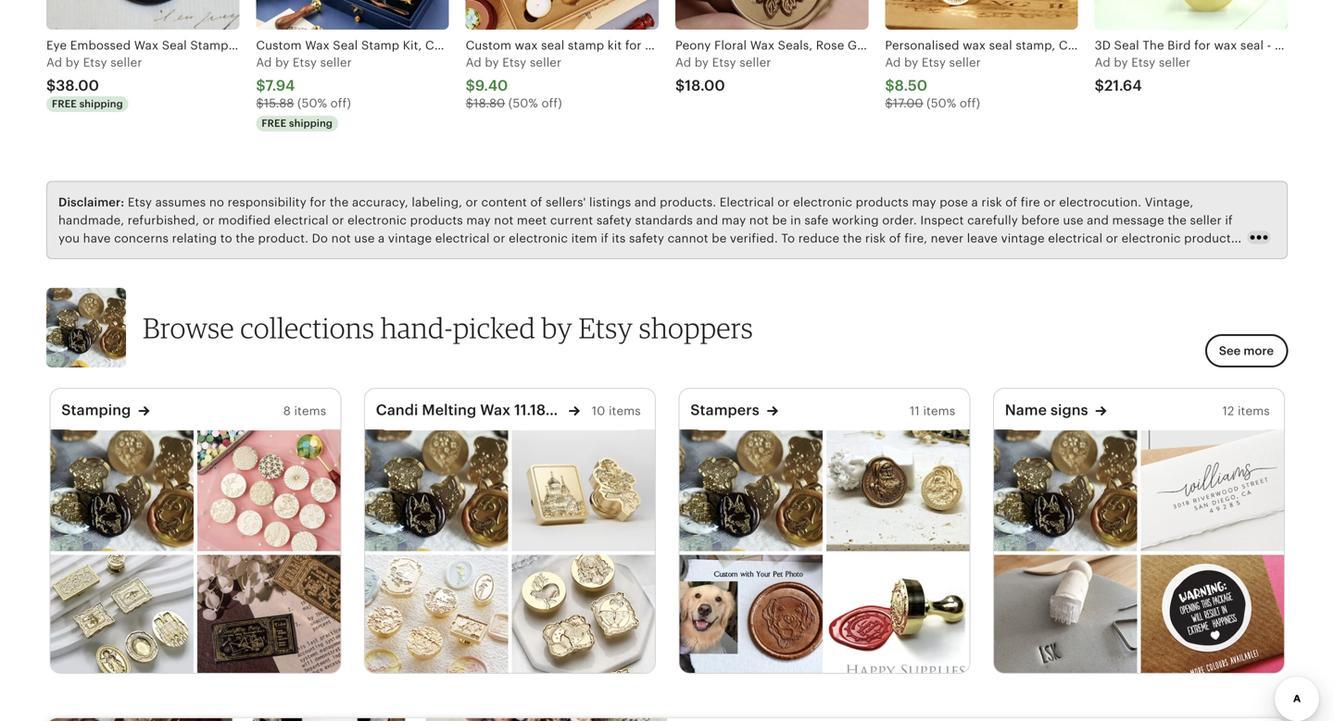 Task type: describe. For each thing, give the bounding box(es) containing it.
0 horizontal spatial electrical
[[274, 213, 329, 227]]

its
[[612, 232, 626, 246]]

disclaimer:
[[58, 195, 125, 209]]

y for 8.50
[[912, 55, 919, 69]]

b for 8.50
[[905, 55, 912, 69]]

wax stamps dog stamps personalized stamps for wedding invitation envelope seals gift wrapping diy hand account image for candi melting wax 11.18.23
[[365, 430, 508, 552]]

seller for 9.40
[[530, 55, 562, 69]]

2 horizontal spatial electrical
[[1048, 232, 1103, 246]]

or down the message
[[1106, 232, 1119, 246]]

wax stamps dog stamps personalized stamps for wedding invitation envelope seals gift wrapping diy hand account image for name signs
[[994, 430, 1137, 552]]

or down no
[[203, 213, 215, 227]]

1 vertical spatial products
[[410, 213, 463, 227]]

custom wax seal stamp kit, customize any logo, custom logo stamp, wedding invitation custom stamp, wax seal set, premium stove box image
[[256, 0, 449, 30]]

concerns
[[114, 232, 169, 246]]

by
[[542, 311, 573, 345]]

15.88
[[264, 96, 294, 110]]

personalised wax seal stamp, custom wax stamp for wedding invitation, initial logo wax seal, letter wax seal kit, family name wax stamp image
[[885, 0, 1078, 30]]

$ inside a d b y etsy seller $ 38.00 free shipping
[[46, 77, 56, 94]]

y inside 3d seal the bird for wax seal - 3d birds st a d b y etsy seller $ 21.64
[[1122, 55, 1129, 69]]

signs
[[1051, 402, 1089, 419]]

or left content
[[466, 195, 478, 209]]

seller for 8.50
[[950, 55, 981, 69]]

3d seal the bird for wax seal - 3d birds stamp for wax seal image
[[1095, 0, 1288, 30]]

wax
[[480, 402, 511, 419]]

standards
[[635, 213, 693, 227]]

1 vintage from the left
[[388, 232, 432, 246]]

accuracy,
[[352, 195, 409, 209]]

to
[[782, 232, 795, 246]]

8.50
[[895, 77, 928, 94]]

leave
[[967, 232, 998, 246]]

electronic up safe
[[793, 195, 853, 209]]

melting
[[422, 402, 477, 419]]

message
[[1113, 213, 1165, 227]]

for more information.
[[337, 250, 466, 264]]

2 3d from the left
[[1275, 39, 1291, 52]]

55 designs wax stamps, animal/house/plant series stamps, vintage decorative stamps, letter/gift box/greeting card decorative stamps image
[[512, 430, 655, 552]]

see more
[[1219, 344, 1274, 358]]

etsy inside a d b y etsy seller $ 9.40 $ 18.80 (50% off)
[[503, 55, 527, 69]]

or up to
[[778, 195, 790, 209]]

$ inside 3d seal the bird for wax seal - 3d birds st a d b y etsy seller $ 21.64
[[1095, 77, 1105, 94]]

custom pet portrait wax seal stamp, create wax seal stamp with your pet photo, dog lover stamp, party wax seal,wax stamp gift for pet lover image
[[680, 556, 823, 678]]

sellers'
[[546, 195, 586, 209]]

no
[[209, 195, 224, 209]]

a inside a d b y etsy seller $ 18.00
[[676, 55, 684, 69]]

seller inside etsy assumes no responsibility for the accuracy, labeling, or content of sellers' listings and products. electrical or electronic products may pose a risk of fire or electrocution. vintage, handmade, refurbished, or modified electrical or electronic products may not meet current safety standards and may not be in safe working order. inspect carefully before use and message the seller if you have concerns relating to the product. do not use a vintage electrical or electronic item if its safety cannot be verified. to reduce the risk of fire, never leave vintage electrical or electronic products plugged in unattended. see etsy's
[[1190, 213, 1222, 227]]

candi
[[376, 402, 418, 419]]

17.00
[[893, 96, 924, 110]]

0 vertical spatial if
[[1226, 213, 1233, 227]]

etsy inside a d b y etsy seller $ 18.00
[[712, 55, 736, 69]]

y for 7.94
[[283, 55, 289, 69]]

seal
[[1241, 39, 1264, 52]]

relating
[[172, 232, 217, 246]]

1 horizontal spatial not
[[494, 213, 514, 227]]

hand-
[[381, 311, 453, 345]]

7.94
[[265, 77, 295, 94]]

2 horizontal spatial not
[[750, 213, 769, 227]]

items for candi melting wax 11.18.23
[[609, 404, 641, 418]]

items for stamping
[[294, 404, 326, 418]]

items for stampers
[[924, 404, 956, 418]]

electronic down the message
[[1122, 232, 1181, 246]]

product.
[[258, 232, 309, 246]]

-
[[1268, 39, 1272, 52]]

12
[[1223, 404, 1235, 418]]

b for 38.00
[[66, 55, 73, 69]]

d for 18.00
[[684, 55, 692, 69]]

1 horizontal spatial of
[[889, 232, 901, 246]]

1 horizontal spatial in
[[791, 213, 801, 227]]

1 horizontal spatial and
[[696, 213, 719, 227]]

party wax stamp set, vintage rectangular stamp set, envelope stamp, invitation stamp image
[[197, 556, 340, 678]]

current
[[550, 213, 593, 227]]

1 vertical spatial safety
[[629, 232, 665, 246]]

2 horizontal spatial of
[[1006, 195, 1018, 209]]

0 horizontal spatial of
[[531, 195, 543, 209]]

1 horizontal spatial risk
[[982, 195, 1003, 209]]

plugged
[[58, 250, 108, 264]]

b for 7.94
[[275, 55, 283, 69]]

shipping inside a d b y etsy seller $ 7.94 $ 15.88 (50% off) free shipping
[[289, 118, 333, 129]]

b for 18.00
[[695, 55, 703, 69]]

a d b y etsy seller $ 8.50 $ 17.00 (50% off)
[[885, 55, 981, 110]]

a inside a d b y etsy seller $ 9.40 $ 18.80 (50% off)
[[466, 55, 474, 69]]

a inside a d b y etsy seller $ 38.00 free shipping
[[46, 55, 55, 69]]

etsy assumes no responsibility for the accuracy, labeling, or content of sellers' listings and products. electrical or electronic products may pose a risk of fire or electrocution. vintage, handmade, refurbished, or modified electrical or electronic products may not meet current safety standards and may not be in safe working order. inspect carefully before use and message the seller if you have concerns relating to the product. do not use a vintage electrical or electronic item if its safety cannot be verified. to reduce the risk of fire, never leave vintage electrical or electronic products plugged in unattended. see etsy's
[[58, 195, 1238, 264]]

browse
[[143, 311, 234, 345]]

birds
[[1295, 39, 1324, 52]]

stampers
[[691, 402, 760, 419]]

candi melting wax 11.18.23
[[376, 402, 568, 419]]

1 3d from the left
[[1095, 39, 1111, 52]]

order.
[[883, 213, 917, 227]]

d for 9.40
[[474, 55, 482, 69]]

eye embossed wax seal stamp kit - journal wedding invitation planner stamp - misterrobinson original design image
[[46, 0, 239, 30]]

d for 7.94
[[264, 55, 272, 69]]

wax seal european stamp embossed seal head angel church solid brass special-shaped multi-layer fine carving process image
[[50, 556, 193, 678]]

before
[[1022, 213, 1060, 227]]

8 items
[[283, 404, 326, 418]]

do
[[312, 232, 328, 246]]

0 horizontal spatial not
[[331, 232, 351, 246]]

products.
[[660, 195, 717, 209]]

or up for more information.
[[332, 213, 344, 227]]

large size-custom wax seal stamp/personalized sealing wax stamp/custom design your own wax seal stamp wedding wax stamp/metal stamp(ws001-c) image
[[826, 556, 970, 678]]

carefully
[[968, 213, 1018, 227]]

seller inside 3d seal the bird for wax seal - 3d birds st a d b y etsy seller $ 21.64
[[1159, 55, 1191, 69]]

0 horizontal spatial and
[[635, 195, 657, 209]]

2 horizontal spatial may
[[912, 195, 937, 209]]

18.00
[[685, 77, 725, 94]]

y for 18.00
[[702, 55, 709, 69]]

plant flower stamp head 30mm wax stamp diy hand branding stamp for wedding diy hand account image
[[197, 430, 340, 552]]

for for $
[[1195, 39, 1211, 52]]

information.
[[394, 250, 466, 264]]

fire,
[[905, 232, 928, 246]]

or right fire
[[1044, 195, 1056, 209]]

etsy inside "a d b y etsy seller $ 8.50 $ 17.00 (50% off)"
[[922, 55, 946, 69]]

8
[[283, 404, 291, 418]]

reduce
[[799, 232, 840, 246]]

b for 9.40
[[485, 55, 493, 69]]

or down content
[[493, 232, 506, 246]]

wax
[[1215, 39, 1238, 52]]

b inside 3d seal the bird for wax seal - 3d birds st a d b y etsy seller $ 21.64
[[1114, 55, 1122, 69]]

have
[[83, 232, 111, 246]]

bird
[[1168, 39, 1191, 52]]

name
[[1005, 402, 1047, 419]]

2 vertical spatial for
[[340, 250, 357, 264]]

0 vertical spatial products
[[856, 195, 909, 209]]

see more link
[[1206, 334, 1288, 368]]

listings
[[589, 195, 631, 209]]

cannot
[[668, 232, 709, 246]]

modified
[[218, 213, 271, 227]]

fire
[[1021, 195, 1041, 209]]

stamping
[[61, 402, 131, 419]]

vintage,
[[1145, 195, 1194, 209]]

working
[[832, 213, 879, 227]]

free inside a d b y etsy seller $ 38.00 free shipping
[[52, 98, 77, 110]]

$ inside a d b y etsy seller $ 18.00
[[676, 77, 685, 94]]

you
[[58, 232, 80, 246]]

10 items
[[592, 404, 641, 418]]

wax stamps - personalized stamps - wedding invitation envelope seals - wax stamp kit - butterfly, deer head, mermaid ocean image
[[512, 556, 655, 678]]

free inside a d b y etsy seller $ 7.94 $ 15.88 (50% off) free shipping
[[262, 118, 287, 129]]

21.64
[[1105, 77, 1142, 94]]

9.40
[[475, 77, 508, 94]]

electronic down 'meet'
[[509, 232, 568, 246]]

1 horizontal spatial electrical
[[435, 232, 490, 246]]

12 items
[[1223, 404, 1270, 418]]

content
[[481, 195, 527, 209]]

a inside "a d b y etsy seller $ 8.50 $ 17.00 (50% off)"
[[885, 55, 894, 69]]

cute packaging stickers, happy post stickers, cute happy mail sticker, postage stickers, mailing stickers, gift wrapping, envelope seal image
[[1141, 556, 1284, 678]]

verified.
[[730, 232, 778, 246]]

shoppers
[[639, 311, 754, 345]]

collections
[[240, 311, 375, 345]]

d inside 3d seal the bird for wax seal - 3d birds st a d b y etsy seller $ 21.64
[[1103, 55, 1111, 69]]

1 horizontal spatial may
[[722, 213, 746, 227]]



Task type: vqa. For each thing, say whether or not it's contained in the screenshot.
ideas inside the And To Help Spread Ideas Of Sustainability And Responsibility Whose Impact Can Reach Far Beyond Our Own Business.
no



Task type: locate. For each thing, give the bounding box(es) containing it.
11.18.23
[[515, 402, 568, 419]]

(50%
[[297, 96, 327, 110], [509, 96, 538, 110], [927, 96, 957, 110]]

(50% inside "a d b y etsy seller $ 8.50 $ 17.00 (50% off)"
[[927, 96, 957, 110]]

b up "9.40"
[[485, 55, 493, 69]]

for up the do
[[310, 195, 326, 209]]

1 wax stamps dog stamps personalized stamps for wedding invitation envelope seals gift wrapping diy hand account image from the left
[[50, 430, 193, 552]]

18.80
[[474, 96, 505, 110]]

off) right 18.80
[[542, 96, 562, 110]]

etsy right by
[[579, 311, 633, 345]]

seller down the bird
[[1159, 55, 1191, 69]]

2 (50% from the left
[[509, 96, 538, 110]]

free
[[52, 98, 77, 110], [262, 118, 287, 129]]

1 vertical spatial free
[[262, 118, 287, 129]]

more
[[360, 250, 391, 264], [1244, 344, 1274, 358]]

shipping down 38.00
[[79, 98, 123, 110]]

y inside "a d b y etsy seller $ 8.50 $ 17.00 (50% off)"
[[912, 55, 919, 69]]

a d b y etsy seller $ 7.94 $ 15.88 (50% off) free shipping
[[256, 55, 352, 129]]

inspect
[[921, 213, 964, 227]]

use down accuracy,
[[354, 232, 375, 246]]

seller inside a d b y etsy seller $ 38.00 free shipping
[[111, 55, 142, 69]]

off) right the 17.00
[[960, 96, 981, 110]]

a inside a d b y etsy seller $ 7.94 $ 15.88 (50% off) free shipping
[[256, 55, 264, 69]]

5 y from the left
[[912, 55, 919, 69]]

5 d from the left
[[893, 55, 901, 69]]

y up "9.40"
[[493, 55, 499, 69]]

be up to
[[772, 213, 787, 227]]

(50% for 8.50
[[927, 96, 957, 110]]

0 horizontal spatial be
[[712, 232, 727, 246]]

see up 12
[[1219, 344, 1241, 358]]

seller inside a d b y etsy seller $ 7.94 $ 15.88 (50% off) free shipping
[[320, 55, 352, 69]]

b inside a d b y etsy seller $ 38.00 free shipping
[[66, 55, 73, 69]]

shipping down 15.88
[[289, 118, 333, 129]]

1 off) from the left
[[331, 96, 351, 110]]

d up 7.94
[[264, 55, 272, 69]]

electrocution.
[[1060, 195, 1142, 209]]

1 horizontal spatial (50%
[[509, 96, 538, 110]]

b inside a d b y etsy seller $ 18.00
[[695, 55, 703, 69]]

b inside a d b y etsy seller $ 9.40 $ 18.80 (50% off)
[[485, 55, 493, 69]]

y inside a d b y etsy seller $ 7.94 $ 15.88 (50% off) free shipping
[[283, 55, 289, 69]]

not down content
[[494, 213, 514, 227]]

item
[[571, 232, 598, 246]]

0 horizontal spatial if
[[601, 232, 609, 246]]

see inside etsy assumes no responsibility for the accuracy, labeling, or content of sellers' listings and products. electrical or electronic products may pose a risk of fire or electrocution. vintage, handmade, refurbished, or modified electrical or electronic products may not meet current safety standards and may not be in safe working order. inspect carefully before use and message the seller if you have concerns relating to the product. do not use a vintage electrical or electronic item if its safety cannot be verified. to reduce the risk of fire, never leave vintage electrical or electronic products plugged in unattended. see etsy's
[[200, 250, 222, 264]]

(50% for 7.94
[[297, 96, 327, 110]]

seller down peony floral wax seals, rose gold wax seal sticker, self adhesive wax seal, diy wedding invites, diy wedding invites, rose gold flower seals image
[[740, 55, 772, 69]]

wax stamps dog stamps personalized stamps for wedding invitation envelope seals gift wrapping diy hand account image down stamping
[[50, 430, 193, 552]]

peony floral wax seals, rose gold wax seal sticker, self adhesive wax seal, diy wedding invites, diy wedding invites, rose gold flower seals image
[[676, 0, 869, 30]]

0 horizontal spatial risk
[[866, 232, 886, 246]]

electronic down accuracy,
[[348, 213, 407, 227]]

d inside a d b y etsy seller $ 18.00
[[684, 55, 692, 69]]

browse collections hand-picked by etsy shoppers
[[143, 311, 754, 345]]

free down 38.00
[[52, 98, 77, 110]]

y inside a d b y etsy seller $ 9.40 $ 18.80 (50% off)
[[493, 55, 499, 69]]

may up inspect
[[912, 195, 937, 209]]

electrical up product.
[[274, 213, 329, 227]]

0 horizontal spatial vintage
[[388, 232, 432, 246]]

b
[[66, 55, 73, 69], [275, 55, 283, 69], [485, 55, 493, 69], [695, 55, 703, 69], [905, 55, 912, 69], [1114, 55, 1122, 69]]

0 vertical spatial risk
[[982, 195, 1003, 209]]

off) for 9.40
[[542, 96, 562, 110]]

items
[[294, 404, 326, 418], [609, 404, 641, 418], [924, 404, 956, 418], [1238, 404, 1270, 418]]

wax stamps dog stamps personalized stamps for wedding invitation envelope seals gift wrapping diy hand account image down signs
[[994, 430, 1137, 552]]

1 d from the left
[[54, 55, 62, 69]]

2 horizontal spatial products
[[1185, 232, 1238, 246]]

not right the do
[[331, 232, 351, 246]]

etsy up 7.94
[[293, 55, 317, 69]]

of left fire
[[1006, 195, 1018, 209]]

1 horizontal spatial 3d
[[1275, 39, 1291, 52]]

seller down personalised wax seal stamp, custom wax stamp for wedding invitation, initial logo wax seal, letter wax seal kit, family name wax stamp
[[950, 55, 981, 69]]

etsy up 8.50
[[922, 55, 946, 69]]

for inside etsy assumes no responsibility for the accuracy, labeling, or content of sellers' listings and products. electrical or electronic products may pose a risk of fire or electrocution. vintage, handmade, refurbished, or modified electrical or electronic products may not meet current safety standards and may not be in safe working order. inspect carefully before use and message the seller if you have concerns relating to the product. do not use a vintage electrical or electronic item if its safety cannot be verified. to reduce the risk of fire, never leave vintage electrical or electronic products plugged in unattended. see etsy's
[[310, 195, 326, 209]]

d inside "a d b y etsy seller $ 8.50 $ 17.00 (50% off)"
[[893, 55, 901, 69]]

y up 8.50
[[912, 55, 919, 69]]

meet
[[517, 213, 547, 227]]

the left accuracy,
[[330, 195, 349, 209]]

2 vertical spatial products
[[1185, 232, 1238, 246]]

6 d from the left
[[1103, 55, 1111, 69]]

items right 8
[[294, 404, 326, 418]]

wax seal stamps 丨 30mm santa head stamps, wedding wax stamps, sealing wax stamp kits image
[[826, 430, 970, 552]]

seller inside a d b y etsy seller $ 18.00
[[740, 55, 772, 69]]

2 items from the left
[[609, 404, 641, 418]]

if
[[1226, 213, 1233, 227], [601, 232, 609, 246]]

d for 38.00
[[54, 55, 62, 69]]

to
[[220, 232, 232, 246]]

assortment of wedding items that are available on etsy image
[[46, 719, 667, 722]]

3d seal the bird for wax seal - 3d birds st a d b y etsy seller $ 21.64
[[1095, 39, 1335, 94]]

handmade,
[[58, 213, 124, 227]]

0 horizontal spatial (50%
[[297, 96, 327, 110]]

0 vertical spatial see
[[200, 250, 222, 264]]

seller inside "a d b y etsy seller $ 8.50 $ 17.00 (50% off)"
[[950, 55, 981, 69]]

a
[[46, 55, 55, 69], [256, 55, 264, 69], [466, 55, 474, 69], [676, 55, 684, 69], [885, 55, 894, 69], [1095, 55, 1104, 69], [972, 195, 979, 209], [378, 232, 385, 246]]

wax stamps dog stamps personalized stamps for wedding invitation envelope seals gift wrapping diy hand account image down the stampers
[[680, 430, 823, 552]]

1 vertical spatial use
[[354, 232, 375, 246]]

in up to
[[791, 213, 801, 227]]

y for 38.00
[[73, 55, 80, 69]]

3 items from the left
[[924, 404, 956, 418]]

(50% inside a d b y etsy seller $ 7.94 $ 15.88 (50% off) free shipping
[[297, 96, 327, 110]]

d up 38.00
[[54, 55, 62, 69]]

more for see
[[1244, 344, 1274, 358]]

off) right 15.88
[[331, 96, 351, 110]]

seal
[[1115, 39, 1140, 52]]

etsy up 38.00
[[83, 55, 107, 69]]

electrical
[[274, 213, 329, 227], [435, 232, 490, 246], [1048, 232, 1103, 246]]

(50% right 15.88
[[297, 96, 327, 110]]

may
[[912, 195, 937, 209], [466, 213, 491, 227], [722, 213, 746, 227]]

products up "order."
[[856, 195, 909, 209]]

electrical up information.
[[435, 232, 490, 246]]

1 vertical spatial shipping
[[289, 118, 333, 129]]

see
[[200, 250, 222, 264], [1219, 344, 1241, 358]]

d for 8.50
[[893, 55, 901, 69]]

risk down working
[[866, 232, 886, 246]]

0 horizontal spatial off)
[[331, 96, 351, 110]]

etsy's
[[225, 250, 258, 264]]

1 y from the left
[[73, 55, 80, 69]]

1 horizontal spatial off)
[[542, 96, 562, 110]]

for for electronic
[[310, 195, 326, 209]]

and down products.
[[696, 213, 719, 227]]

if right the message
[[1226, 213, 1233, 227]]

the down vintage,
[[1168, 213, 1187, 227]]

0 horizontal spatial more
[[360, 250, 391, 264]]

more for for
[[360, 250, 391, 264]]

more up 12 items
[[1244, 344, 1274, 358]]

0 horizontal spatial see
[[200, 250, 222, 264]]

vintage up for more information.
[[388, 232, 432, 246]]

1 vertical spatial see
[[1219, 344, 1241, 358]]

(50% for 9.40
[[509, 96, 538, 110]]

etsy inside 3d seal the bird for wax seal - 3d birds st a d b y etsy seller $ 21.64
[[1132, 55, 1156, 69]]

products
[[856, 195, 909, 209], [410, 213, 463, 227], [1185, 232, 1238, 246]]

4 wax stamps dog stamps personalized stamps for wedding invitation envelope seals gift wrapping diy hand account image from the left
[[994, 430, 1137, 552]]

labeling,
[[412, 195, 463, 209]]

seller down vintage,
[[1190, 213, 1222, 227]]

1 vertical spatial in
[[111, 250, 122, 264]]

0 horizontal spatial shipping
[[79, 98, 123, 110]]

and down electrocution.
[[1087, 213, 1109, 227]]

0 vertical spatial more
[[360, 250, 391, 264]]

0 horizontal spatial may
[[466, 213, 491, 227]]

b inside a d b y etsy seller $ 7.94 $ 15.88 (50% off) free shipping
[[275, 55, 283, 69]]

return address stamp | address stamp self inking | custom stamp | custom address stamp | personalized address stamp | premium stamp image
[[1141, 430, 1284, 552]]

1 horizontal spatial for
[[340, 250, 357, 264]]

or
[[466, 195, 478, 209], [778, 195, 790, 209], [1044, 195, 1056, 209], [203, 213, 215, 227], [332, 213, 344, 227], [493, 232, 506, 246], [1106, 232, 1119, 246]]

wax stamps dog stamps personalized stamps for wedding invitation envelope seals gift wrapping diy hand account image for stampers
[[680, 430, 823, 552]]

etsy
[[83, 55, 107, 69], [293, 55, 317, 69], [503, 55, 527, 69], [712, 55, 736, 69], [922, 55, 946, 69], [1132, 55, 1156, 69], [128, 195, 152, 209], [579, 311, 633, 345]]

y up 38.00
[[73, 55, 80, 69]]

2 horizontal spatial (50%
[[927, 96, 957, 110]]

0 horizontal spatial for
[[310, 195, 326, 209]]

1 horizontal spatial free
[[262, 118, 287, 129]]

refurbished,
[[128, 213, 199, 227]]

off) inside a d b y etsy seller $ 7.94 $ 15.88 (50% off) free shipping
[[331, 96, 351, 110]]

may down content
[[466, 213, 491, 227]]

b down seal at the right top of the page
[[1114, 55, 1122, 69]]

3 (50% from the left
[[927, 96, 957, 110]]

1 horizontal spatial if
[[1226, 213, 1233, 227]]

3 off) from the left
[[960, 96, 981, 110]]

38.00
[[56, 77, 99, 94]]

2 vintage from the left
[[1001, 232, 1045, 246]]

in down concerns
[[111, 250, 122, 264]]

st
[[1328, 39, 1335, 52]]

y up 18.00
[[702, 55, 709, 69]]

0 vertical spatial be
[[772, 213, 787, 227]]

etsy inside a d b y etsy seller $ 38.00 free shipping
[[83, 55, 107, 69]]

1 vertical spatial risk
[[866, 232, 886, 246]]

0 vertical spatial safety
[[597, 213, 632, 227]]

1 b from the left
[[66, 55, 73, 69]]

0 vertical spatial use
[[1063, 213, 1084, 227]]

of up 'meet'
[[531, 195, 543, 209]]

b up 7.94
[[275, 55, 283, 69]]

3 y from the left
[[493, 55, 499, 69]]

(50% inside a d b y etsy seller $ 9.40 $ 18.80 (50% off)
[[509, 96, 538, 110]]

3d right -
[[1275, 39, 1291, 52]]

1 vertical spatial for
[[310, 195, 326, 209]]

6 b from the left
[[1114, 55, 1122, 69]]

1 vertical spatial more
[[1244, 344, 1274, 358]]

a d b y etsy seller $ 38.00 free shipping
[[46, 55, 142, 110]]

d inside a d b y etsy seller $ 38.00 free shipping
[[54, 55, 62, 69]]

2 horizontal spatial for
[[1195, 39, 1211, 52]]

d inside a d b y etsy seller $ 9.40 $ 18.80 (50% off)
[[474, 55, 482, 69]]

not
[[494, 213, 514, 227], [750, 213, 769, 227], [331, 232, 351, 246]]

5 b from the left
[[905, 55, 912, 69]]

0 horizontal spatial 3d
[[1095, 39, 1111, 52]]

items right 10
[[609, 404, 641, 418]]

1 items from the left
[[294, 404, 326, 418]]

risk up carefully
[[982, 195, 1003, 209]]

products down labeling,
[[410, 213, 463, 227]]

0 horizontal spatial products
[[410, 213, 463, 227]]

see inside see more link
[[1219, 344, 1241, 358]]

shipping inside a d b y etsy seller $ 38.00 free shipping
[[79, 98, 123, 110]]

y inside a d b y etsy seller $ 18.00
[[702, 55, 709, 69]]

0 horizontal spatial free
[[52, 98, 77, 110]]

d up 8.50
[[893, 55, 901, 69]]

3d left seal at the right top of the page
[[1095, 39, 1111, 52]]

etsy down the
[[1132, 55, 1156, 69]]

a d b y etsy seller $ 18.00
[[676, 55, 772, 94]]

safety
[[597, 213, 632, 227], [629, 232, 665, 246]]

off) for 8.50
[[960, 96, 981, 110]]

3 wax stamps dog stamps personalized stamps for wedding invitation envelope seals gift wrapping diy hand account image from the left
[[680, 430, 823, 552]]

0 vertical spatial for
[[1195, 39, 1211, 52]]

a inside 3d seal the bird for wax seal - 3d birds st a d b y etsy seller $ 21.64
[[1095, 55, 1104, 69]]

monogram pottery stamp. acrylic ceramic stamp with signature. pottery stamp. monigram stamp. greenware clay stamp image
[[994, 556, 1137, 678]]

6 y from the left
[[1122, 55, 1129, 69]]

free down 15.88
[[262, 118, 287, 129]]

etsy inside etsy assumes no responsibility for the accuracy, labeling, or content of sellers' listings and products. electrical or electronic products may pose a risk of fire or electrocution. vintage, handmade, refurbished, or modified electrical or electronic products may not meet current safety standards and may not be in safe working order. inspect carefully before use and message the seller if you have concerns relating to the product. do not use a vintage electrical or electronic item if its safety cannot be verified. to reduce the risk of fire, never leave vintage electrical or electronic products plugged in unattended. see etsy's
[[128, 195, 152, 209]]

4 d from the left
[[684, 55, 692, 69]]

1 horizontal spatial see
[[1219, 344, 1241, 358]]

0 horizontal spatial in
[[111, 250, 122, 264]]

d inside a d b y etsy seller $ 7.94 $ 15.88 (50% off) free shipping
[[264, 55, 272, 69]]

4 items from the left
[[1238, 404, 1270, 418]]

$
[[46, 77, 56, 94], [256, 77, 265, 94], [466, 77, 475, 94], [676, 77, 685, 94], [885, 77, 895, 94], [1095, 77, 1105, 94], [256, 96, 264, 110], [466, 96, 474, 110], [885, 96, 893, 110]]

1 horizontal spatial use
[[1063, 213, 1084, 227]]

1 horizontal spatial shipping
[[289, 118, 333, 129]]

etsy up refurbished,
[[128, 195, 152, 209]]

be right cannot
[[712, 232, 727, 246]]

items right 12
[[1238, 404, 1270, 418]]

see down to
[[200, 250, 222, 264]]

and up standards
[[635, 195, 657, 209]]

seller for 38.00
[[111, 55, 142, 69]]

4 y from the left
[[702, 55, 709, 69]]

2 b from the left
[[275, 55, 283, 69]]

2 wax stamps dog stamps personalized stamps for wedding invitation envelope seals gift wrapping diy hand account image from the left
[[365, 430, 508, 552]]

vintage down "before" on the top right of the page
[[1001, 232, 1045, 246]]

b up 18.00
[[695, 55, 703, 69]]

seller down eye embossed wax seal stamp kit - journal wedding invitation planner stamp - misterrobinson original design image
[[111, 55, 142, 69]]

not up verified.
[[750, 213, 769, 227]]

11 items
[[910, 404, 956, 418]]

use
[[1063, 213, 1084, 227], [354, 232, 375, 246]]

wax stamps dog stamps personalized stamps for wedding invitation envelope seals gift wrapping diy hand account image down melting
[[365, 430, 508, 552]]

assumes
[[155, 195, 206, 209]]

10
[[592, 404, 606, 418]]

items right the "11"
[[924, 404, 956, 418]]

off) inside "a d b y etsy seller $ 8.50 $ 17.00 (50% off)"
[[960, 96, 981, 110]]

etsy inside a d b y etsy seller $ 7.94 $ 15.88 (50% off) free shipping
[[293, 55, 317, 69]]

if left its
[[601, 232, 609, 246]]

be
[[772, 213, 787, 227], [712, 232, 727, 246]]

use down electrocution.
[[1063, 213, 1084, 227]]

2 off) from the left
[[542, 96, 562, 110]]

electronic
[[793, 195, 853, 209], [348, 213, 407, 227], [509, 232, 568, 246], [1122, 232, 1181, 246]]

(50% right 18.80
[[509, 96, 538, 110]]

products down vintage,
[[1185, 232, 1238, 246]]

name signs
[[1005, 402, 1089, 419]]

seller for 7.94
[[320, 55, 352, 69]]

3d
[[1095, 39, 1111, 52], [1275, 39, 1291, 52]]

etsy up 18.00
[[712, 55, 736, 69]]

seller inside a d b y etsy seller $ 9.40 $ 18.80 (50% off)
[[530, 55, 562, 69]]

for inside 3d seal the bird for wax seal - 3d birds st a d b y etsy seller $ 21.64
[[1195, 39, 1211, 52]]

y up 7.94
[[283, 55, 289, 69]]

off) inside a d b y etsy seller $ 9.40 $ 18.80 (50% off)
[[542, 96, 562, 110]]

electrical down "before" on the top right of the page
[[1048, 232, 1103, 246]]

0 vertical spatial free
[[52, 98, 77, 110]]

safety down standards
[[629, 232, 665, 246]]

of down "order."
[[889, 232, 901, 246]]

3 b from the left
[[485, 55, 493, 69]]

off) for 7.94
[[331, 96, 351, 110]]

etsy up "9.40"
[[503, 55, 527, 69]]

y inside a d b y etsy seller $ 38.00 free shipping
[[73, 55, 80, 69]]

d
[[54, 55, 62, 69], [264, 55, 272, 69], [474, 55, 482, 69], [684, 55, 692, 69], [893, 55, 901, 69], [1103, 55, 1111, 69]]

d up 21.64
[[1103, 55, 1111, 69]]

1 horizontal spatial vintage
[[1001, 232, 1045, 246]]

wax stamps dog stamps personalized stamps for wedding invitation envelope seals gift wrapping diy hand account image for stamping
[[50, 430, 193, 552]]

4 b from the left
[[695, 55, 703, 69]]

safety down listings
[[597, 213, 632, 227]]

b inside "a d b y etsy seller $ 8.50 $ 17.00 (50% off)"
[[905, 55, 912, 69]]

2 y from the left
[[283, 55, 289, 69]]

1 horizontal spatial more
[[1244, 344, 1274, 358]]

never
[[931, 232, 964, 246]]

1 horizontal spatial be
[[772, 213, 787, 227]]

1 vertical spatial if
[[601, 232, 609, 246]]

the
[[1143, 39, 1165, 52]]

0 vertical spatial in
[[791, 213, 801, 227]]

custom wax seal stamp kit for wedding invitation , custom wax stamp kit for gift , wax seal kit , initial wax seal stamp custom for gift image
[[466, 0, 659, 30]]

0 horizontal spatial use
[[354, 232, 375, 246]]

off)
[[331, 96, 351, 110], [542, 96, 562, 110], [960, 96, 981, 110]]

of
[[531, 195, 543, 209], [1006, 195, 1018, 209], [889, 232, 901, 246]]

the down working
[[843, 232, 862, 246]]

seller for 18.00
[[740, 55, 772, 69]]

0 vertical spatial shipping
[[79, 98, 123, 110]]

1 (50% from the left
[[297, 96, 327, 110]]

11
[[910, 404, 920, 418]]

y for 9.40
[[493, 55, 499, 69]]

wax stamps dog stamps personalized stamps for wedding invitation envelope seals gift wrapping diy hand account image
[[50, 430, 193, 552], [365, 430, 508, 552], [680, 430, 823, 552], [994, 430, 1137, 552]]

picked
[[453, 311, 536, 345]]

(50% right the 17.00
[[927, 96, 957, 110]]

1 vertical spatial be
[[712, 232, 727, 246]]

pose
[[940, 195, 969, 209]]

for left wax on the right top
[[1195, 39, 1211, 52]]

the down the modified
[[236, 232, 255, 246]]

items for name signs
[[1238, 404, 1270, 418]]

d up "9.40"
[[474, 55, 482, 69]]

1 horizontal spatial products
[[856, 195, 909, 209]]

safe
[[805, 213, 829, 227]]

seller down 'custom wax seal stamp kit, customize any logo, custom logo stamp, wedding invitation custom stamp, wax seal set, premium stove box'
[[320, 55, 352, 69]]

2 horizontal spatial and
[[1087, 213, 1109, 227]]

responsibility
[[228, 195, 307, 209]]

3 d from the left
[[474, 55, 482, 69]]

natural botanical wax seal stamps, personalized romantic wedding invitation wax seals, handmade scrapbooking, diy journal decoration image
[[365, 556, 508, 678]]

a d b y etsy seller $ 9.40 $ 18.80 (50% off)
[[466, 55, 562, 110]]

2 d from the left
[[264, 55, 272, 69]]

for down accuracy,
[[340, 250, 357, 264]]

electrical
[[720, 195, 774, 209]]

2 horizontal spatial off)
[[960, 96, 981, 110]]

and
[[635, 195, 657, 209], [696, 213, 719, 227], [1087, 213, 1109, 227]]

b up 38.00
[[66, 55, 73, 69]]

unattended.
[[125, 250, 197, 264]]



